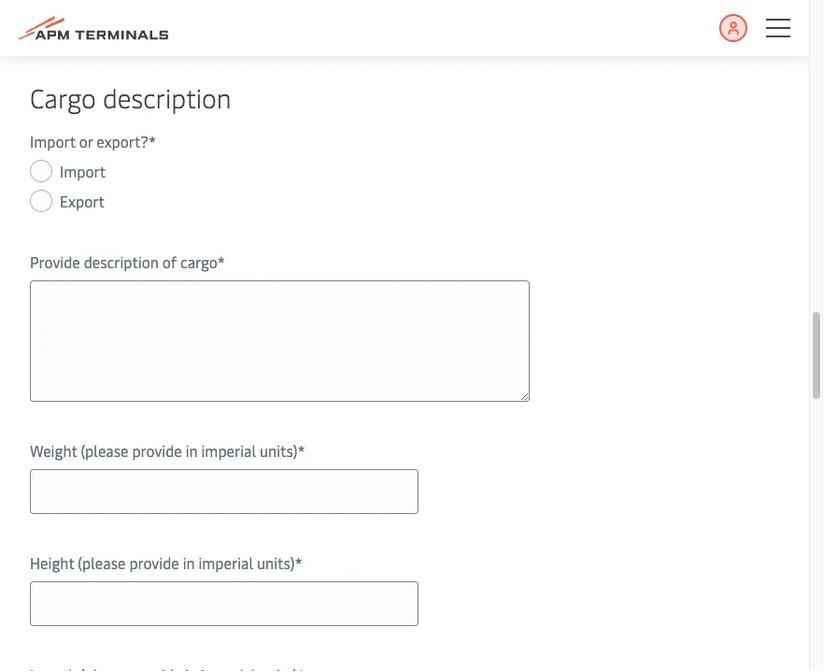 Task type: vqa. For each thing, say whether or not it's contained in the screenshot.
units) for Weight (please provide in imperial units)
yes



Task type: locate. For each thing, give the bounding box(es) containing it.
imperial up weight (please provide in imperial units) text field
[[201, 440, 256, 461]]

(please right height
[[78, 552, 126, 573]]

imperial
[[201, 440, 256, 461], [199, 552, 253, 573]]

import left or
[[30, 131, 76, 151]]

cargo description
[[30, 79, 232, 115]]

units)
[[260, 440, 298, 461], [257, 552, 295, 573]]

provide description of cargo
[[30, 251, 218, 272]]

1 vertical spatial provide
[[129, 552, 179, 573]]

0 vertical spatial units)
[[260, 440, 298, 461]]

0 vertical spatial in
[[186, 440, 198, 461]]

0 vertical spatial import
[[30, 131, 76, 151]]

Weight (please provide in imperial units) text field
[[30, 469, 419, 514]]

cargo
[[30, 79, 96, 115]]

1 vertical spatial (please
[[78, 552, 126, 573]]

1 vertical spatial in
[[183, 552, 195, 573]]

import for import
[[60, 161, 106, 181]]

1 vertical spatial description
[[84, 251, 159, 272]]

provide up weight (please provide in imperial units) text field
[[132, 440, 182, 461]]

cargo
[[180, 251, 218, 272]]

or
[[79, 131, 93, 151]]

provide
[[132, 440, 182, 461], [129, 552, 179, 573]]

weight
[[30, 440, 77, 461]]

0 vertical spatial provide
[[132, 440, 182, 461]]

import for import or export?
[[30, 131, 76, 151]]

description
[[103, 79, 232, 115], [84, 251, 159, 272]]

description up export?
[[103, 79, 232, 115]]

0 vertical spatial imperial
[[201, 440, 256, 461]]

import or export?
[[30, 131, 149, 151]]

description for provide
[[84, 251, 159, 272]]

in for weight (please provide in imperial units)
[[186, 440, 198, 461]]

import
[[30, 131, 76, 151], [60, 161, 106, 181]]

in up weight (please provide in imperial units) text field
[[186, 440, 198, 461]]

in
[[186, 440, 198, 461], [183, 552, 195, 573]]

of
[[162, 251, 177, 272]]

in up the height (please provide in imperial units) text box
[[183, 552, 195, 573]]

provide up the height (please provide in imperial units) text box
[[129, 552, 179, 573]]

(please right weight
[[81, 440, 129, 461]]

description left of
[[84, 251, 159, 272]]

1 vertical spatial units)
[[257, 552, 295, 573]]

Provide description of cargo text field
[[30, 280, 530, 402]]

units) up the height (please provide in imperial units) text box
[[257, 552, 295, 573]]

0 vertical spatial (please
[[81, 440, 129, 461]]

None radio
[[30, 160, 52, 182]]

imperial up the height (please provide in imperial units) text box
[[199, 552, 253, 573]]

1 vertical spatial imperial
[[199, 552, 253, 573]]

0 vertical spatial description
[[103, 79, 232, 115]]

height (please provide in imperial units)
[[30, 552, 295, 573]]

None radio
[[30, 190, 52, 212]]

1 vertical spatial import
[[60, 161, 106, 181]]

units) up weight (please provide in imperial units) text field
[[260, 440, 298, 461]]

export?
[[97, 131, 149, 151]]

(please
[[81, 440, 129, 461], [78, 552, 126, 573]]

import up export
[[60, 161, 106, 181]]



Task type: describe. For each thing, give the bounding box(es) containing it.
provide
[[30, 251, 80, 272]]

description for cargo
[[103, 79, 232, 115]]

units) for weight (please provide in imperial units)
[[260, 440, 298, 461]]

Height (please provide in imperial units) text field
[[30, 581, 419, 626]]

export
[[60, 191, 105, 211]]

weight (please provide in imperial units)
[[30, 440, 298, 461]]

height
[[30, 552, 74, 573]]

provide for height
[[129, 552, 179, 573]]

imperial for height (please provide in imperial units)
[[199, 552, 253, 573]]

in for height (please provide in imperial units)
[[183, 552, 195, 573]]

(please for weight
[[81, 440, 129, 461]]

(please for height
[[78, 552, 126, 573]]

provide for weight
[[132, 440, 182, 461]]

Email email field
[[30, 0, 419, 42]]

units) for height (please provide in imperial units)
[[257, 552, 295, 573]]

imperial for weight (please provide in imperial units)
[[201, 440, 256, 461]]



